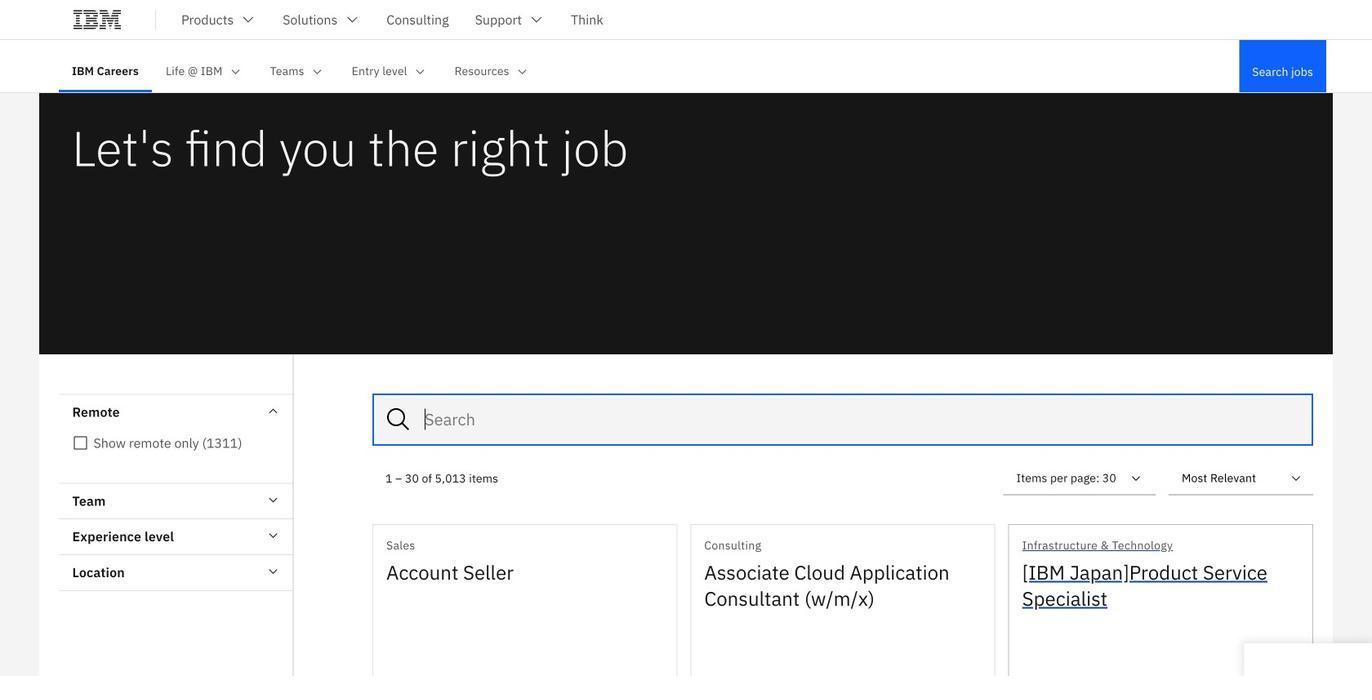 Task type: vqa. For each thing, say whether or not it's contained in the screenshot.
the Open Cookie Preferences Modal SECTION
yes



Task type: locate. For each thing, give the bounding box(es) containing it.
open cookie preferences modal section
[[1245, 644, 1373, 677]]



